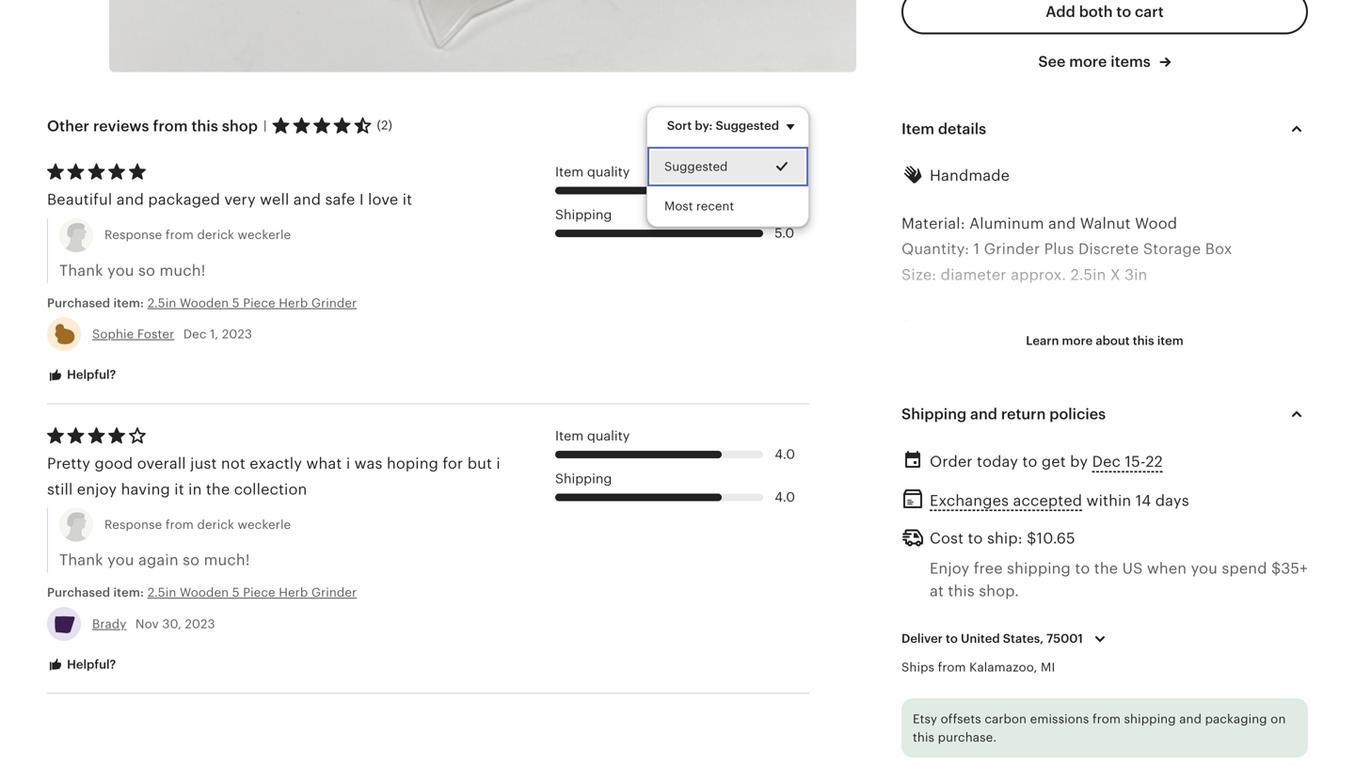 Task type: describe. For each thing, give the bounding box(es) containing it.
and inside removable stainless steel pollen screen for easy cleaning! plastic scrapper and brush included!
[[1023, 445, 1051, 462]]

add both to cart
[[1046, 3, 1164, 20]]

derick for so
[[197, 518, 234, 532]]

wooden for so
[[180, 586, 229, 600]]

today
[[977, 453, 1018, 470]]

accepted
[[1013, 492, 1083, 509]]

learn more about this item
[[1026, 334, 1184, 348]]

just
[[190, 455, 217, 472]]

1 vertical spatial much!
[[204, 552, 250, 569]]

recent
[[696, 199, 734, 213]]

at
[[930, 582, 944, 599]]

still
[[47, 481, 73, 498]]

deliver
[[902, 632, 943, 646]]

shipping inside enjoy free shipping to the us when you spend $35+ at this shop.
[[1007, 560, 1071, 577]]

us
[[1122, 560, 1143, 577]]

response from derick weckerle for so
[[104, 518, 291, 532]]

grinder for hoping
[[311, 586, 357, 600]]

again
[[138, 552, 179, 569]]

learn
[[1026, 334, 1059, 348]]

but
[[468, 455, 492, 472]]

features:
[[902, 317, 969, 334]]

quality for pretty good overall just not exactly what i was hoping for but i still enjoy having it in the collection
[[587, 428, 630, 443]]

from down packaged
[[166, 228, 194, 242]]

ship:
[[987, 530, 1023, 547]]

brady
[[92, 617, 126, 631]]

material: aluminum and walnut wood quantity: 1 grinder plus discrete storage box size: diameter approx. 2.5in x 3in
[[902, 215, 1233, 283]]

and right the well
[[293, 191, 321, 208]]

etsy
[[913, 712, 938, 726]]

free
[[974, 560, 1003, 577]]

item details
[[902, 120, 987, 137]]

dec 15-22 button
[[1092, 448, 1163, 476]]

you for again
[[107, 552, 134, 569]]

size:
[[902, 266, 937, 283]]

within
[[1087, 492, 1132, 509]]

2.5in wooden 5 piece herb grinder link for thank you so much!
[[147, 295, 402, 312]]

response from derick weckerle for much!
[[104, 228, 291, 242]]

item quality for beautiful and packaged very well and safe i love it
[[555, 164, 630, 179]]

add both to cart button
[[902, 0, 1308, 34]]

beautiful and packaged very well and safe i love it
[[47, 191, 412, 208]]

enjoy
[[77, 481, 117, 498]]

derick for much!
[[197, 228, 234, 242]]

purchased for thank you so much!
[[47, 296, 110, 310]]

collection
[[234, 481, 307, 498]]

0 vertical spatial 2023
[[222, 327, 252, 341]]

by
[[1070, 453, 1088, 470]]

beautiful
[[47, 191, 112, 208]]

sort
[[667, 119, 692, 133]]

suggested inside suggested button
[[664, 159, 728, 173]]

united
[[961, 632, 1000, 646]]

exchanges
[[930, 492, 1009, 509]]

from right 'ships'
[[938, 660, 966, 674]]

learn more about this item button
[[1012, 324, 1198, 358]]

walnut inside 'material: aluminum and walnut wood quantity: 1 grinder plus discrete storage box size: diameter approx. 2.5in x 3in'
[[1080, 215, 1131, 232]]

stainless
[[987, 394, 1053, 411]]

weckerle for well
[[238, 228, 291, 242]]

shipping for beautiful and packaged very well and safe i love it
[[555, 207, 612, 222]]

response for again
[[104, 518, 162, 532]]

thank you so much!
[[59, 262, 206, 279]]

item details button
[[885, 106, 1325, 151]]

piece for thank you so much!
[[243, 296, 275, 310]]

sort by: suggested button
[[653, 106, 816, 146]]

helpful? for thank you again so much!
[[64, 657, 116, 671]]

exchanges accepted within 14 days
[[930, 492, 1189, 509]]

see more items link
[[1039, 51, 1171, 72]]

box
[[1205, 241, 1233, 258]]

packaging
[[1205, 712, 1268, 726]]

and inside 'dropdown button'
[[970, 406, 998, 423]]

you for so
[[107, 262, 134, 279]]

was
[[355, 455, 383, 472]]

5.0 for shipping
[[775, 226, 794, 241]]

when
[[1147, 560, 1187, 577]]

0 horizontal spatial 2023
[[185, 617, 215, 631]]

helpful? button for thank you again so much!
[[33, 647, 130, 682]]

5 for thank you so much!
[[232, 296, 240, 310]]

to inside button
[[1117, 3, 1131, 20]]

love
[[368, 191, 398, 208]]

item for pretty good overall just not exactly what i was hoping for but i still enjoy having it in the collection
[[555, 428, 584, 443]]

it inside pretty good overall just not exactly what i was hoping for but i still enjoy having it in the collection
[[174, 481, 184, 498]]

suggested button
[[647, 147, 809, 186]]

this inside dropdown button
[[1133, 334, 1154, 348]]

add
[[1046, 3, 1076, 20]]

reviews
[[93, 117, 149, 134]]

emissions
[[1030, 712, 1089, 726]]

purchased item: 2.5in wooden 5 piece herb grinder for so
[[47, 586, 357, 600]]

kalamazoo,
[[970, 660, 1038, 674]]

mi
[[1041, 660, 1055, 674]]

spend
[[1222, 560, 1267, 577]]

to right cost
[[968, 530, 983, 547]]

|
[[264, 119, 267, 133]]

easy
[[1225, 394, 1258, 411]]

see
[[1039, 53, 1066, 70]]

enjoy free shipping to the us when you spend $35+ at this shop.
[[930, 560, 1308, 599]]

1 horizontal spatial dec
[[1092, 453, 1121, 470]]

etsy offsets carbon emissions from shipping and packaging on this purchase.
[[913, 712, 1286, 745]]

to inside enjoy free shipping to the us when you spend $35+ at this shop.
[[1075, 560, 1090, 577]]

shipping inside 'dropdown button'
[[902, 406, 967, 423]]

what
[[306, 455, 342, 472]]

quantity:
[[902, 241, 970, 258]]

get
[[1042, 453, 1066, 470]]

5.0 for item quality
[[775, 183, 794, 198]]

2.5in for beautiful and packaged very well and safe i love it
[[147, 296, 176, 310]]

thank for thank you again so much!
[[59, 552, 103, 569]]

the inside pretty good overall just not exactly what i was hoping for but i still enjoy having it in the collection
[[206, 481, 230, 498]]

sort by: suggested
[[667, 119, 779, 133]]

other reviews from this shop
[[47, 117, 258, 134]]

cleaning!
[[902, 420, 969, 437]]

item: for so
[[113, 296, 144, 310]]

$35+
[[1272, 560, 1308, 577]]

exchanges accepted button
[[930, 487, 1083, 514]]

days
[[1156, 492, 1189, 509]]

(2)
[[377, 118, 392, 132]]

2 i from the left
[[496, 455, 501, 472]]

2.5in inside 'material: aluminum and walnut wood quantity: 1 grinder plus discrete storage box size: diameter approx. 2.5in x 3in'
[[1071, 266, 1106, 283]]

4.0 for item quality
[[775, 447, 795, 462]]

from inside etsy offsets carbon emissions from shipping and packaging on this purchase.
[[1093, 712, 1121, 726]]

about
[[1096, 334, 1130, 348]]

from right reviews
[[153, 117, 188, 134]]

grinder for it
[[311, 296, 357, 310]]

22
[[1146, 453, 1163, 470]]

overall
[[137, 455, 186, 472]]

having
[[121, 481, 170, 498]]

brady nov 30, 2023
[[92, 617, 215, 631]]

pollen
[[1096, 394, 1142, 411]]

this inside etsy offsets carbon emissions from shipping and packaging on this purchase.
[[913, 730, 935, 745]]

item for beautiful and packaged very well and safe i love it
[[555, 164, 584, 179]]

for inside pretty good overall just not exactly what i was hoping for but i still enjoy having it in the collection
[[443, 455, 463, 472]]

ships
[[902, 660, 935, 674]]

thank you again so much!
[[59, 552, 250, 569]]

shop
[[222, 117, 258, 134]]

herb for thank you again so much!
[[279, 586, 308, 600]]

carbon
[[985, 712, 1027, 726]]

safe
[[325, 191, 355, 208]]

wooden for much!
[[180, 296, 229, 310]]



Task type: locate. For each thing, give the bounding box(es) containing it.
dec right by
[[1092, 453, 1121, 470]]

i right the but
[[496, 455, 501, 472]]

1 horizontal spatial shipping
[[1124, 712, 1176, 726]]

0 vertical spatial more
[[1069, 53, 1107, 70]]

approx.
[[1011, 266, 1067, 283]]

2.5in up the foster
[[147, 296, 176, 310]]

so right again
[[183, 552, 200, 569]]

0 vertical spatial for
[[1200, 394, 1220, 411]]

1 response from the top
[[104, 228, 162, 242]]

0 vertical spatial shipping
[[1007, 560, 1071, 577]]

0 vertical spatial shipping
[[555, 207, 612, 222]]

1 horizontal spatial it
[[403, 191, 412, 208]]

well
[[260, 191, 289, 208]]

the inside enjoy free shipping to the us when you spend $35+ at this shop.
[[1094, 560, 1118, 577]]

response from derick weckerle
[[104, 228, 291, 242], [104, 518, 291, 532]]

for inside removable stainless steel pollen screen for easy cleaning! plastic scrapper and brush included!
[[1200, 394, 1220, 411]]

response from derick weckerle down packaged
[[104, 228, 291, 242]]

shipping left packaging
[[1124, 712, 1176, 726]]

derick down beautiful and packaged very well and safe i love it
[[197, 228, 234, 242]]

enjoy
[[930, 560, 970, 577]]

wood inside 'material: aluminum and walnut wood quantity: 1 grinder plus discrete storage box size: diameter approx. 2.5in x 3in'
[[1135, 215, 1178, 232]]

1 vertical spatial the
[[1094, 560, 1118, 577]]

2 vertical spatial 2.5in
[[147, 586, 176, 600]]

purchased item: 2.5in wooden 5 piece herb grinder up 1,
[[47, 296, 357, 310]]

0 horizontal spatial shipping
[[1007, 560, 1071, 577]]

nov
[[135, 617, 159, 631]]

response
[[104, 228, 162, 242], [104, 518, 162, 532]]

shipping for pretty good overall just not exactly what i was hoping for but i still enjoy having it in the collection
[[555, 471, 612, 486]]

0 vertical spatial item:
[[113, 296, 144, 310]]

1 vertical spatial for
[[443, 455, 463, 472]]

5.0 down sort by: suggested popup button
[[775, 183, 794, 198]]

5 for thank you again so much!
[[232, 586, 240, 600]]

this left 'item' on the right top
[[1133, 334, 1154, 348]]

purchased up brady 'link'
[[47, 586, 110, 600]]

0 vertical spatial so
[[138, 262, 155, 279]]

1 vertical spatial 2.5in wooden 5 piece herb grinder link
[[147, 584, 402, 601]]

walnut down features:
[[902, 343, 952, 360]]

1 i from the left
[[346, 455, 350, 472]]

2 weckerle from the top
[[238, 518, 291, 532]]

the left us
[[1094, 560, 1118, 577]]

1 vertical spatial helpful? button
[[33, 647, 130, 682]]

1 vertical spatial 2023
[[185, 617, 215, 631]]

0 vertical spatial thank
[[59, 262, 103, 279]]

more inside dropdown button
[[1062, 334, 1093, 348]]

thank
[[59, 262, 103, 279], [59, 552, 103, 569]]

weckerle for not
[[238, 518, 291, 532]]

0 vertical spatial 2.5in
[[1071, 266, 1106, 283]]

0 horizontal spatial walnut
[[902, 343, 952, 360]]

helpful? button for thank you so much!
[[33, 358, 130, 393]]

1 horizontal spatial the
[[1094, 560, 1118, 577]]

0 vertical spatial quality
[[587, 164, 630, 179]]

1 vertical spatial helpful?
[[64, 657, 116, 671]]

wood up storage
[[1135, 215, 1178, 232]]

deliver to united states, 75001
[[902, 632, 1083, 646]]

construction
[[1003, 343, 1099, 360]]

1 vertical spatial item quality
[[555, 428, 630, 443]]

and right beautiful
[[116, 191, 144, 208]]

0 vertical spatial dec
[[183, 327, 207, 341]]

1 vertical spatial item:
[[113, 586, 144, 600]]

1 5 from the top
[[232, 296, 240, 310]]

1 vertical spatial weckerle
[[238, 518, 291, 532]]

1 vertical spatial response from derick weckerle
[[104, 518, 291, 532]]

1 vertical spatial purchased item: 2.5in wooden 5 piece herb grinder
[[47, 586, 357, 600]]

1 helpful? button from the top
[[33, 358, 130, 393]]

0 vertical spatial purchased item: 2.5in wooden 5 piece herb grinder
[[47, 296, 357, 310]]

thank down beautiful
[[59, 262, 103, 279]]

helpful? button down sophie at top left
[[33, 358, 130, 393]]

5 down thank you again so much!
[[232, 586, 240, 600]]

0 vertical spatial derick
[[197, 228, 234, 242]]

0 vertical spatial response
[[104, 228, 162, 242]]

exactly
[[250, 455, 302, 472]]

2 purchased from the top
[[47, 586, 110, 600]]

2 thank from the top
[[59, 552, 103, 569]]

2 derick from the top
[[197, 518, 234, 532]]

brush
[[1055, 445, 1097, 462]]

1 thank from the top
[[59, 262, 103, 279]]

wooden up 30,
[[180, 586, 229, 600]]

this inside enjoy free shipping to the us when you spend $35+ at this shop.
[[948, 582, 975, 599]]

and left brush on the bottom right of page
[[1023, 445, 1051, 462]]

0 vertical spatial helpful?
[[64, 368, 116, 382]]

2 wooden from the top
[[180, 586, 229, 600]]

1 herb from the top
[[279, 296, 308, 310]]

1 wooden from the top
[[180, 296, 229, 310]]

2 vertical spatial shipping
[[555, 471, 612, 486]]

by:
[[695, 119, 713, 133]]

discrete
[[1079, 241, 1139, 258]]

5
[[232, 296, 240, 310], [232, 586, 240, 600]]

response from derick weckerle down in
[[104, 518, 291, 532]]

and inside 'material: aluminum and walnut wood quantity: 1 grinder plus discrete storage box size: diameter approx. 2.5in x 3in'
[[1049, 215, 1076, 232]]

most recent
[[664, 199, 734, 213]]

on
[[1271, 712, 1286, 726]]

1 weckerle from the top
[[238, 228, 291, 242]]

herb for thank you so much!
[[279, 296, 308, 310]]

walnut
[[1080, 215, 1131, 232], [902, 343, 952, 360]]

0 horizontal spatial for
[[443, 455, 463, 472]]

1 purchased from the top
[[47, 296, 110, 310]]

5.0 down suggested button
[[775, 226, 794, 241]]

plus
[[1044, 241, 1074, 258]]

2.5in left x
[[1071, 266, 1106, 283]]

more for learn
[[1062, 334, 1093, 348]]

handmade
[[930, 167, 1010, 184]]

5 up 'sophie foster dec 1, 2023'
[[232, 296, 240, 310]]

0 vertical spatial the
[[206, 481, 230, 498]]

0 horizontal spatial dec
[[183, 327, 207, 341]]

in
[[188, 481, 202, 498]]

from right emissions
[[1093, 712, 1121, 726]]

suggested right by: at the right
[[716, 119, 779, 133]]

states,
[[1003, 632, 1044, 646]]

you right when
[[1191, 560, 1218, 577]]

this down etsy at the right bottom of page
[[913, 730, 935, 745]]

1 vertical spatial quality
[[587, 428, 630, 443]]

0 vertical spatial item
[[902, 120, 935, 137]]

2 vertical spatial item
[[555, 428, 584, 443]]

1 vertical spatial shipping
[[1124, 712, 1176, 726]]

2 item: from the top
[[113, 586, 144, 600]]

return
[[1001, 406, 1046, 423]]

to down 10.65
[[1075, 560, 1090, 577]]

2 response from derick weckerle from the top
[[104, 518, 291, 532]]

to inside dropdown button
[[946, 632, 958, 646]]

0 vertical spatial wooden
[[180, 296, 229, 310]]

2 piece from the top
[[243, 586, 275, 600]]

you left again
[[107, 552, 134, 569]]

menu
[[646, 106, 809, 227]]

pretty good overall just not exactly what i was hoping for but i still enjoy having it in the collection
[[47, 455, 501, 498]]

1 derick from the top
[[197, 228, 234, 242]]

foster
[[137, 327, 174, 341]]

response down having
[[104, 518, 162, 532]]

order today to get by dec 15-22
[[930, 453, 1163, 470]]

1 helpful? from the top
[[64, 368, 116, 382]]

helpful? down sophie at top left
[[64, 368, 116, 382]]

2 4.0 from the top
[[775, 490, 795, 505]]

i left was
[[346, 455, 350, 472]]

packaged
[[148, 191, 220, 208]]

walnut inside "features: walnut wood construction"
[[902, 343, 952, 360]]

0 vertical spatial 2.5in wooden 5 piece herb grinder link
[[147, 295, 402, 312]]

deliver to united states, 75001 button
[[888, 619, 1126, 659]]

helpful? button
[[33, 358, 130, 393], [33, 647, 130, 682]]

item quality for pretty good overall just not exactly what i was hoping for but i still enjoy having it in the collection
[[555, 428, 630, 443]]

1 vertical spatial wood
[[957, 343, 999, 360]]

0 vertical spatial item quality
[[555, 164, 630, 179]]

to left united
[[946, 632, 958, 646]]

0 vertical spatial 5
[[232, 296, 240, 310]]

sophie foster dec 1, 2023
[[92, 327, 252, 341]]

2 response from the top
[[104, 518, 162, 532]]

this right at
[[948, 582, 975, 599]]

menu containing suggested
[[646, 106, 809, 227]]

item inside dropdown button
[[902, 120, 935, 137]]

1 vertical spatial herb
[[279, 586, 308, 600]]

piece for thank you again so much!
[[243, 586, 275, 600]]

weckerle
[[238, 228, 291, 242], [238, 518, 291, 532]]

1 item quality from the top
[[555, 164, 630, 179]]

0 horizontal spatial i
[[346, 455, 350, 472]]

more right see
[[1069, 53, 1107, 70]]

1 horizontal spatial i
[[496, 455, 501, 472]]

weckerle down the well
[[238, 228, 291, 242]]

you inside enjoy free shipping to the us when you spend $35+ at this shop.
[[1191, 560, 1218, 577]]

so up the foster
[[138, 262, 155, 279]]

1 vertical spatial 2.5in
[[147, 296, 176, 310]]

1 vertical spatial thank
[[59, 552, 103, 569]]

item: up the sophie foster link
[[113, 296, 144, 310]]

0 vertical spatial purchased
[[47, 296, 110, 310]]

1 4.0 from the top
[[775, 447, 795, 462]]

0 vertical spatial 4.0
[[775, 447, 795, 462]]

1 vertical spatial grinder
[[311, 296, 357, 310]]

and left return
[[970, 406, 998, 423]]

30,
[[162, 617, 182, 631]]

sophie
[[92, 327, 134, 341]]

wood down features:
[[957, 343, 999, 360]]

response up thank you so much!
[[104, 228, 162, 242]]

scrapper
[[954, 445, 1019, 462]]

steel
[[1057, 394, 1092, 411]]

i
[[359, 191, 364, 208]]

you
[[107, 262, 134, 279], [107, 552, 134, 569], [1191, 560, 1218, 577]]

1 horizontal spatial walnut
[[1080, 215, 1131, 232]]

see more items
[[1039, 53, 1154, 70]]

herb
[[279, 296, 308, 310], [279, 586, 308, 600]]

0 horizontal spatial wood
[[957, 343, 999, 360]]

weckerle down the collection
[[238, 518, 291, 532]]

0 vertical spatial helpful? button
[[33, 358, 130, 393]]

wood inside "features: walnut wood construction"
[[957, 343, 999, 360]]

wooden
[[180, 296, 229, 310], [180, 586, 229, 600]]

for left the but
[[443, 455, 463, 472]]

included!
[[1101, 445, 1170, 462]]

dec left 1,
[[183, 327, 207, 341]]

shipping inside etsy offsets carbon emissions from shipping and packaging on this purchase.
[[1124, 712, 1176, 726]]

2023
[[222, 327, 252, 341], [185, 617, 215, 631]]

1 5.0 from the top
[[775, 183, 794, 198]]

much! right again
[[204, 552, 250, 569]]

2 vertical spatial grinder
[[311, 586, 357, 600]]

1 vertical spatial wooden
[[180, 586, 229, 600]]

0 vertical spatial much!
[[159, 262, 206, 279]]

2023 right 30,
[[185, 617, 215, 631]]

aluminum
[[970, 215, 1044, 232]]

order
[[930, 453, 973, 470]]

1 horizontal spatial 2023
[[222, 327, 252, 341]]

and left packaging
[[1180, 712, 1202, 726]]

1 vertical spatial so
[[183, 552, 200, 569]]

0 vertical spatial wood
[[1135, 215, 1178, 232]]

sophie foster link
[[92, 327, 174, 341]]

derick down in
[[197, 518, 234, 532]]

1 response from derick weckerle from the top
[[104, 228, 291, 242]]

most recent button
[[647, 186, 809, 226]]

from down in
[[166, 518, 194, 532]]

1 vertical spatial it
[[174, 481, 184, 498]]

other
[[47, 117, 89, 134]]

suggested inside sort by: suggested popup button
[[716, 119, 779, 133]]

3in
[[1125, 266, 1148, 283]]

much!
[[159, 262, 206, 279], [204, 552, 250, 569]]

2.5in up brady nov 30, 2023
[[147, 586, 176, 600]]

so
[[138, 262, 155, 279], [183, 552, 200, 569]]

helpful? down brady 'link'
[[64, 657, 116, 671]]

1 vertical spatial response
[[104, 518, 162, 532]]

piece
[[243, 296, 275, 310], [243, 586, 275, 600]]

you up sophie at top left
[[107, 262, 134, 279]]

more right learn at top
[[1062, 334, 1093, 348]]

and inside etsy offsets carbon emissions from shipping and packaging on this purchase.
[[1180, 712, 1202, 726]]

brady link
[[92, 617, 126, 631]]

the right in
[[206, 481, 230, 498]]

and up plus
[[1049, 215, 1076, 232]]

more for see
[[1069, 53, 1107, 70]]

details
[[938, 120, 987, 137]]

2 5 from the top
[[232, 586, 240, 600]]

1 purchased item: 2.5in wooden 5 piece herb grinder from the top
[[47, 296, 357, 310]]

walnut up discrete
[[1080, 215, 1131, 232]]

items
[[1111, 53, 1151, 70]]

1 vertical spatial dec
[[1092, 453, 1121, 470]]

2 herb from the top
[[279, 586, 308, 600]]

purchased item: 2.5in wooden 5 piece herb grinder up 30,
[[47, 586, 357, 600]]

material:
[[902, 215, 965, 232]]

1 horizontal spatial wood
[[1135, 215, 1178, 232]]

it right love
[[403, 191, 412, 208]]

1 vertical spatial purchased
[[47, 586, 110, 600]]

dec
[[183, 327, 207, 341], [1092, 453, 1121, 470]]

1 vertical spatial 5
[[232, 586, 240, 600]]

this left shop
[[192, 117, 218, 134]]

2.5in wooden 5 piece herb grinder link for thank you again so much!
[[147, 584, 402, 601]]

helpful? for thank you so much!
[[64, 368, 116, 382]]

most
[[664, 199, 693, 213]]

14
[[1136, 492, 1151, 509]]

1 item: from the top
[[113, 296, 144, 310]]

1 vertical spatial walnut
[[902, 343, 952, 360]]

i
[[346, 455, 350, 472], [496, 455, 501, 472]]

0 vertical spatial piece
[[243, 296, 275, 310]]

0 vertical spatial response from derick weckerle
[[104, 228, 291, 242]]

5.0
[[775, 183, 794, 198], [775, 226, 794, 241]]

to left cart
[[1117, 3, 1131, 20]]

1 horizontal spatial for
[[1200, 394, 1220, 411]]

0 horizontal spatial the
[[206, 481, 230, 498]]

helpful? button down "brady"
[[33, 647, 130, 682]]

1 vertical spatial suggested
[[664, 159, 728, 173]]

2 2.5in wooden 5 piece herb grinder link from the top
[[147, 584, 402, 601]]

grinder inside 'material: aluminum and walnut wood quantity: 1 grinder plus discrete storage box size: diameter approx. 2.5in x 3in'
[[984, 241, 1040, 258]]

1 vertical spatial item
[[555, 164, 584, 179]]

1 vertical spatial shipping
[[902, 406, 967, 423]]

0 vertical spatial walnut
[[1080, 215, 1131, 232]]

both
[[1079, 3, 1113, 20]]

response for so
[[104, 228, 162, 242]]

to left get at the right of page
[[1023, 453, 1038, 470]]

suggested up the most recent
[[664, 159, 728, 173]]

item: up nov
[[113, 586, 144, 600]]

item: for again
[[113, 586, 144, 600]]

2 5.0 from the top
[[775, 226, 794, 241]]

1 horizontal spatial so
[[183, 552, 200, 569]]

1 vertical spatial more
[[1062, 334, 1093, 348]]

1,
[[210, 327, 219, 341]]

policies
[[1050, 406, 1106, 423]]

shipping
[[555, 207, 612, 222], [902, 406, 967, 423], [555, 471, 612, 486]]

2023 right 1,
[[222, 327, 252, 341]]

not
[[221, 455, 246, 472]]

2 item quality from the top
[[555, 428, 630, 443]]

2 helpful? from the top
[[64, 657, 116, 671]]

1 2.5in wooden 5 piece herb grinder link from the top
[[147, 295, 402, 312]]

2.5in for pretty good overall just not exactly what i was hoping for but i still enjoy having it in the collection
[[147, 586, 176, 600]]

0 vertical spatial herb
[[279, 296, 308, 310]]

offsets
[[941, 712, 981, 726]]

2 helpful? button from the top
[[33, 647, 130, 682]]

purchased up sophie at top left
[[47, 296, 110, 310]]

suggested
[[716, 119, 779, 133], [664, 159, 728, 173]]

quality for beautiful and packaged very well and safe i love it
[[587, 164, 630, 179]]

wooden up 1,
[[180, 296, 229, 310]]

for left easy
[[1200, 394, 1220, 411]]

the
[[206, 481, 230, 498], [1094, 560, 1118, 577]]

4.0 for shipping
[[775, 490, 795, 505]]

shipping down $
[[1007, 560, 1071, 577]]

0 vertical spatial 5.0
[[775, 183, 794, 198]]

0 horizontal spatial it
[[174, 481, 184, 498]]

1 quality from the top
[[587, 164, 630, 179]]

thank for thank you so much!
[[59, 262, 103, 279]]

2 quality from the top
[[587, 428, 630, 443]]

shipping and return policies button
[[885, 392, 1325, 437]]

purchased for thank you again so much!
[[47, 586, 110, 600]]

1 vertical spatial derick
[[197, 518, 234, 532]]

0 vertical spatial suggested
[[716, 119, 779, 133]]

hoping
[[387, 455, 439, 472]]

0 vertical spatial it
[[403, 191, 412, 208]]

purchase.
[[938, 730, 997, 745]]

2 purchased item: 2.5in wooden 5 piece herb grinder from the top
[[47, 586, 357, 600]]

0 vertical spatial grinder
[[984, 241, 1040, 258]]

shipping and return policies
[[902, 406, 1106, 423]]

1 vertical spatial 5.0
[[775, 226, 794, 241]]

1 piece from the top
[[243, 296, 275, 310]]

thank up "brady"
[[59, 552, 103, 569]]

0 horizontal spatial so
[[138, 262, 155, 279]]

much! up 'sophie foster dec 1, 2023'
[[159, 262, 206, 279]]

0 vertical spatial weckerle
[[238, 228, 291, 242]]

it left in
[[174, 481, 184, 498]]

purchased item: 2.5in wooden 5 piece herb grinder for much!
[[47, 296, 357, 310]]

1 vertical spatial 4.0
[[775, 490, 795, 505]]

1 vertical spatial piece
[[243, 586, 275, 600]]



Task type: vqa. For each thing, say whether or not it's contained in the screenshot.
right for
yes



